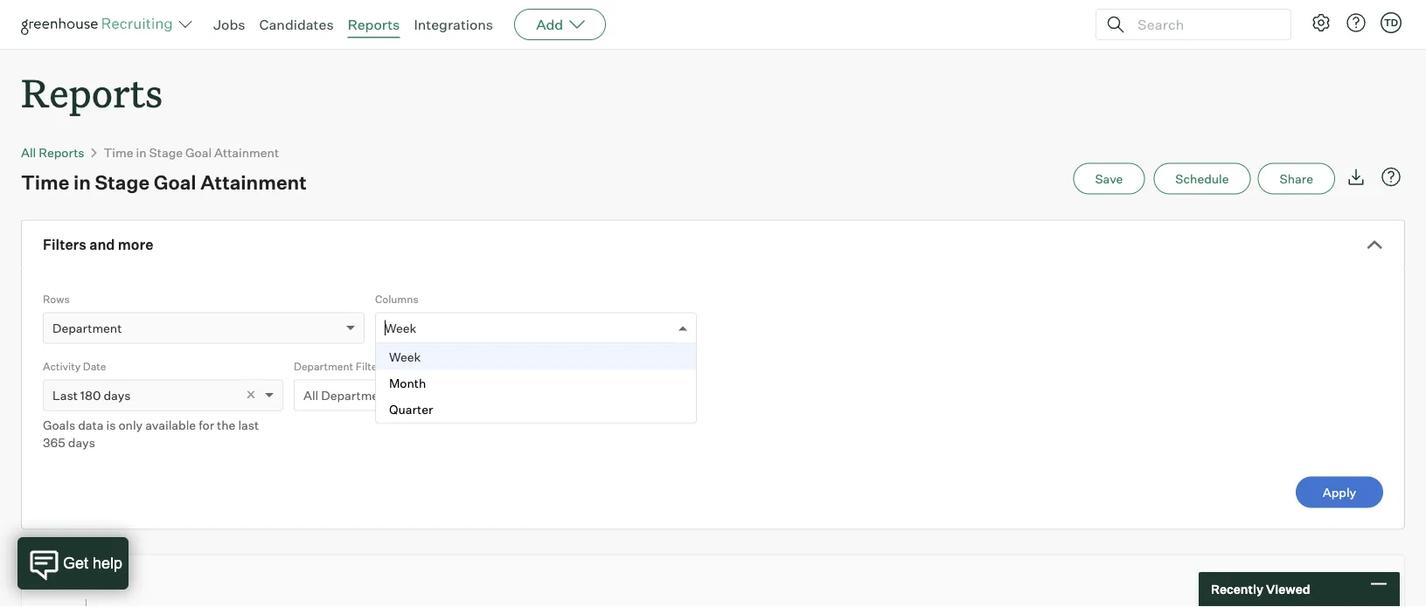 Task type: describe. For each thing, give the bounding box(es) containing it.
rows
[[43, 293, 70, 306]]

share
[[1280, 171, 1313, 186]]

department for department
[[52, 321, 122, 336]]

xychart image
[[43, 556, 1383, 608]]

save
[[1095, 171, 1123, 186]]

department option
[[52, 321, 122, 336]]

schedule button
[[1154, 163, 1251, 195]]

integrations
[[414, 16, 493, 33]]

all reports link
[[21, 145, 84, 160]]

0 vertical spatial stage
[[149, 145, 183, 160]]

1 horizontal spatial time
[[104, 145, 133, 160]]

data
[[78, 418, 104, 433]]

schedule
[[1176, 171, 1229, 186]]

goals data is only available for the last 365 days
[[43, 418, 259, 450]]

180
[[80, 388, 101, 403]]

time in stage goal attainment link
[[104, 145, 279, 160]]

filter
[[356, 360, 381, 373]]

month
[[389, 376, 426, 391]]

viewed
[[1266, 582, 1310, 598]]

0 vertical spatial goal
[[185, 145, 212, 160]]

recently
[[1211, 582, 1264, 598]]

1 vertical spatial goal
[[154, 170, 196, 194]]

0 vertical spatial reports
[[348, 16, 400, 33]]

1 vertical spatial stage
[[95, 170, 150, 194]]

all for all departments
[[303, 388, 319, 403]]

filters and more
[[43, 236, 153, 254]]

×
[[246, 384, 256, 404]]

1 vertical spatial attainment
[[200, 170, 307, 194]]

activity
[[43, 360, 81, 373]]

the
[[217, 418, 236, 433]]

0 horizontal spatial in
[[73, 170, 91, 194]]

0 horizontal spatial time
[[21, 170, 69, 194]]

2 vertical spatial reports
[[39, 145, 84, 160]]

last
[[52, 388, 78, 403]]

365
[[43, 435, 65, 450]]

save and schedule this report to revisit it! element
[[1073, 163, 1154, 195]]

td button
[[1377, 9, 1405, 37]]

last
[[238, 418, 259, 433]]

reports link
[[348, 16, 400, 33]]

1 vertical spatial week option
[[376, 344, 696, 370]]

1 vertical spatial time in stage goal attainment
[[21, 170, 307, 194]]

configure image
[[1311, 12, 1332, 33]]

0 vertical spatial days
[[104, 388, 131, 403]]

last 180 days option
[[52, 388, 131, 403]]

td
[[1384, 17, 1398, 28]]

is
[[106, 418, 116, 433]]

0 vertical spatial attainment
[[214, 145, 279, 160]]

save button
[[1073, 163, 1145, 195]]



Task type: vqa. For each thing, say whether or not it's contained in the screenshot.
Essential
no



Task type: locate. For each thing, give the bounding box(es) containing it.
candidates link
[[259, 16, 334, 33]]

days right the 180 on the bottom
[[104, 388, 131, 403]]

1 vertical spatial time
[[21, 170, 69, 194]]

quarter
[[389, 402, 433, 417]]

reports
[[348, 16, 400, 33], [21, 66, 163, 118], [39, 145, 84, 160]]

days down data
[[68, 435, 95, 450]]

week option down columns
[[385, 321, 417, 336]]

faq image
[[1381, 167, 1402, 188]]

add button
[[514, 9, 606, 40]]

0 vertical spatial time in stage goal attainment
[[104, 145, 279, 160]]

0 horizontal spatial days
[[68, 435, 95, 450]]

and
[[89, 236, 115, 254]]

month option
[[376, 370, 696, 397]]

for
[[199, 418, 214, 433]]

Search text field
[[1133, 12, 1275, 37]]

apply
[[1323, 485, 1356, 500]]

week
[[385, 321, 417, 336], [389, 349, 421, 365]]

1 vertical spatial reports
[[21, 66, 163, 118]]

all reports
[[21, 145, 84, 160]]

0 horizontal spatial department
[[52, 321, 122, 336]]

0 vertical spatial in
[[136, 145, 146, 160]]

week inside option
[[389, 349, 421, 365]]

departments
[[321, 388, 397, 403]]

days inside goals data is only available for the last 365 days
[[68, 435, 95, 450]]

share button
[[1258, 163, 1335, 195]]

list box containing week
[[376, 344, 696, 423]]

only
[[118, 418, 143, 433]]

available
[[145, 418, 196, 433]]

apply button
[[1296, 477, 1383, 509]]

None field
[[385, 314, 389, 346]]

week option
[[385, 321, 417, 336], [376, 344, 696, 370]]

department filter
[[294, 360, 381, 373]]

add
[[536, 16, 563, 33]]

columns
[[375, 293, 419, 306]]

goals
[[43, 418, 75, 433]]

time right all reports
[[104, 145, 133, 160]]

integrations link
[[414, 16, 493, 33]]

jobs
[[213, 16, 245, 33]]

week option up quarter option
[[376, 344, 696, 370]]

in
[[136, 145, 146, 160], [73, 170, 91, 194]]

1 vertical spatial all
[[303, 388, 319, 403]]

1 horizontal spatial in
[[136, 145, 146, 160]]

time down all reports link
[[21, 170, 69, 194]]

filters
[[43, 236, 86, 254]]

0 vertical spatial department
[[52, 321, 122, 336]]

candidates
[[259, 16, 334, 33]]

department for department filter
[[294, 360, 353, 373]]

activity date
[[43, 360, 106, 373]]

department up date
[[52, 321, 122, 336]]

0 vertical spatial time
[[104, 145, 133, 160]]

1 horizontal spatial days
[[104, 388, 131, 403]]

week up month
[[389, 349, 421, 365]]

week for topmost week option
[[385, 321, 417, 336]]

last 180 days
[[52, 388, 131, 403]]

days
[[104, 388, 131, 403], [68, 435, 95, 450]]

stage
[[149, 145, 183, 160], [95, 170, 150, 194]]

list box
[[376, 344, 696, 423]]

date
[[83, 360, 106, 373]]

1 vertical spatial days
[[68, 435, 95, 450]]

greenhouse recruiting image
[[21, 14, 178, 35]]

1 vertical spatial in
[[73, 170, 91, 194]]

week down columns
[[385, 321, 417, 336]]

quarter option
[[376, 397, 696, 423]]

time in stage goal attainment
[[104, 145, 279, 160], [21, 170, 307, 194]]

td button
[[1381, 12, 1402, 33]]

jobs link
[[213, 16, 245, 33]]

department up "all departments"
[[294, 360, 353, 373]]

1 horizontal spatial department
[[294, 360, 353, 373]]

recently viewed
[[1211, 582, 1310, 598]]

0 vertical spatial week
[[385, 321, 417, 336]]

all for all reports
[[21, 145, 36, 160]]

download image
[[1346, 167, 1367, 188]]

all
[[21, 145, 36, 160], [303, 388, 319, 403]]

1 vertical spatial week
[[389, 349, 421, 365]]

time
[[104, 145, 133, 160], [21, 170, 69, 194]]

1 horizontal spatial all
[[303, 388, 319, 403]]

more
[[118, 236, 153, 254]]

0 horizontal spatial all
[[21, 145, 36, 160]]

goal
[[185, 145, 212, 160], [154, 170, 196, 194]]

department
[[52, 321, 122, 336], [294, 360, 353, 373]]

1 vertical spatial department
[[294, 360, 353, 373]]

attainment
[[214, 145, 279, 160], [200, 170, 307, 194]]

0 vertical spatial week option
[[385, 321, 417, 336]]

all departments
[[303, 388, 397, 403]]

week for the bottom week option
[[389, 349, 421, 365]]

0 vertical spatial all
[[21, 145, 36, 160]]



